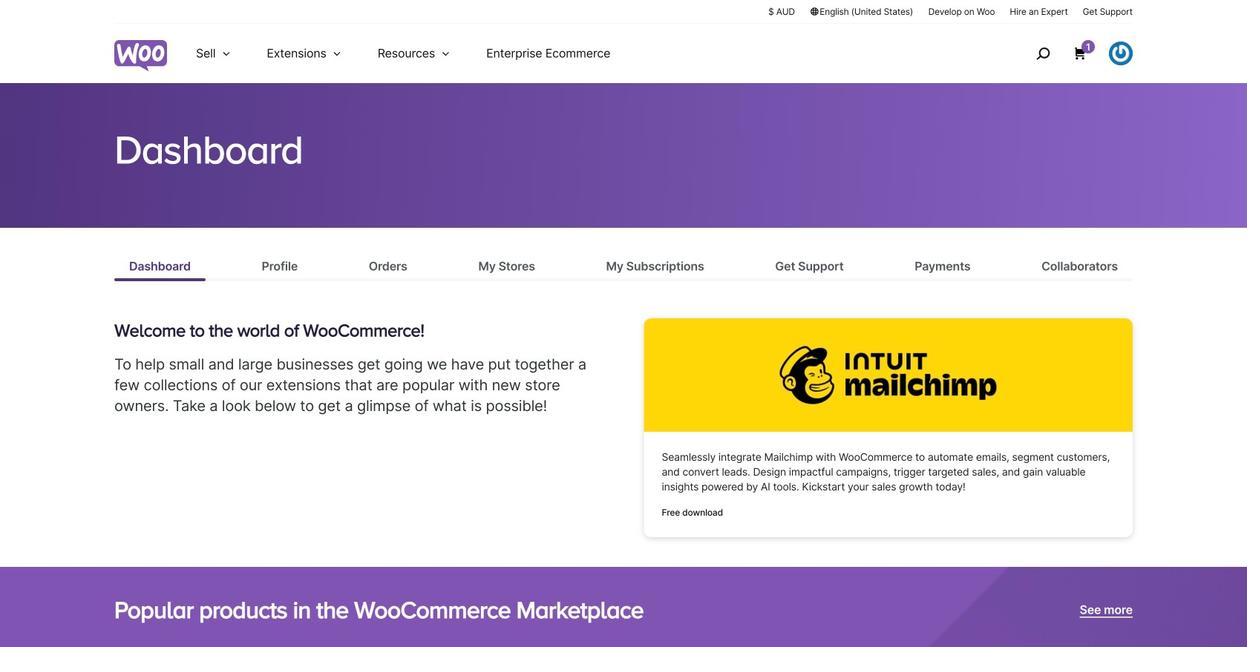 Task type: vqa. For each thing, say whether or not it's contained in the screenshot.
Service navigation menu element
yes



Task type: describe. For each thing, give the bounding box(es) containing it.
open account menu image
[[1110, 42, 1133, 65]]

search image
[[1032, 42, 1055, 65]]

service navigation menu element
[[1005, 29, 1133, 78]]



